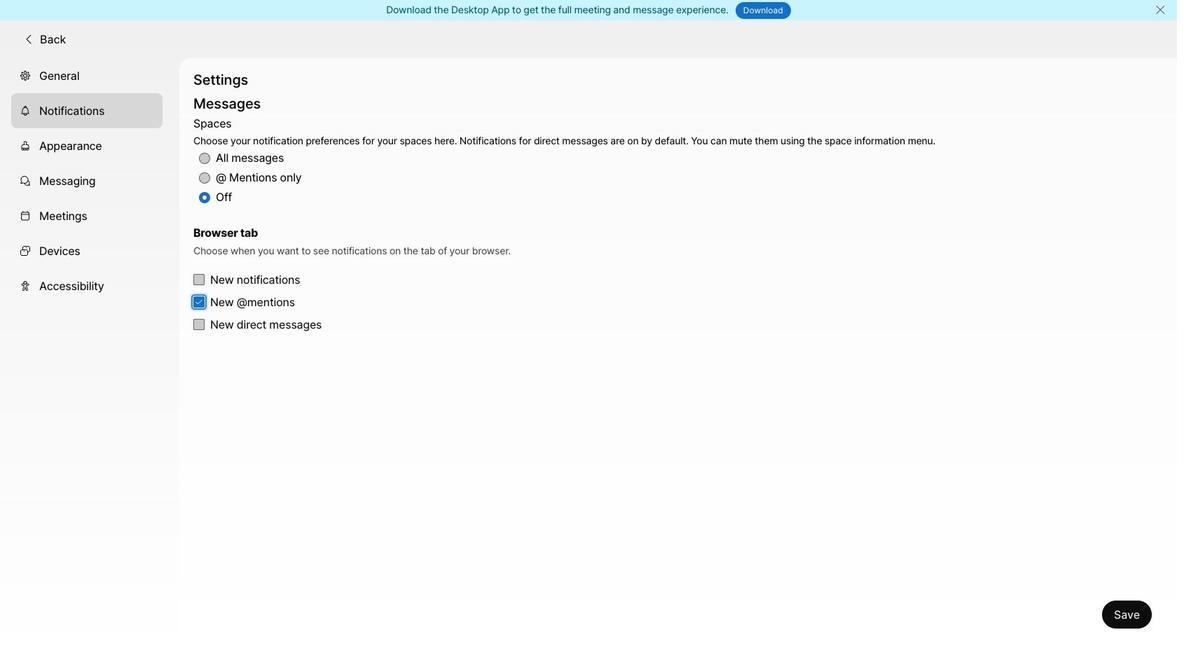 Task type: vqa. For each thing, say whether or not it's contained in the screenshot.
Appearance tab
yes



Task type: describe. For each thing, give the bounding box(es) containing it.
cancel_16 image
[[1155, 4, 1166, 15]]

messaging tab
[[11, 163, 163, 198]]

accessibility tab
[[11, 268, 163, 303]]

Off radio
[[199, 192, 210, 203]]

All messages radio
[[199, 153, 210, 164]]



Task type: locate. For each thing, give the bounding box(es) containing it.
@ Mentions only radio
[[199, 172, 210, 184]]

meetings tab
[[11, 198, 163, 233]]

devices tab
[[11, 233, 163, 268]]

settings navigation
[[0, 58, 179, 651]]

general tab
[[11, 58, 163, 93]]

appearance tab
[[11, 128, 163, 163]]

option group
[[193, 114, 936, 208]]

notifications tab
[[11, 93, 163, 128]]



